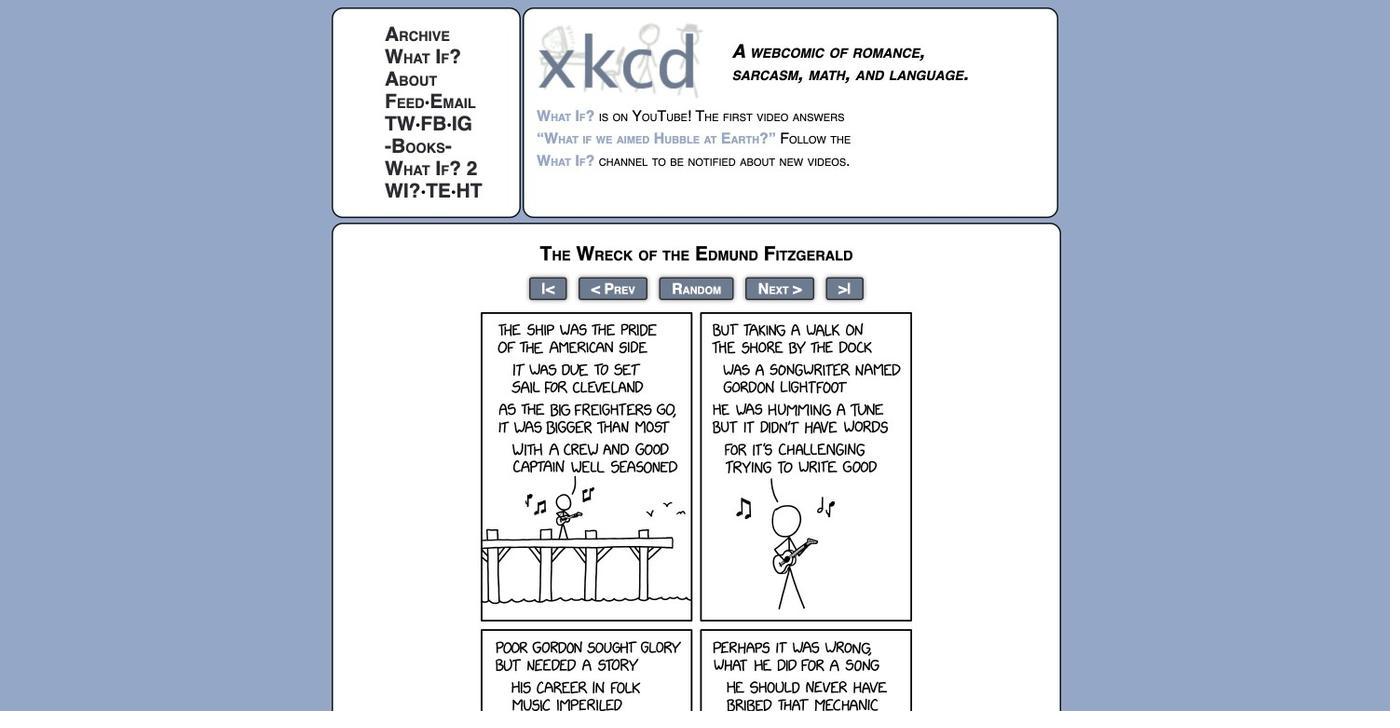 Task type: describe. For each thing, give the bounding box(es) containing it.
the wreck of the edmund fitzgerald image
[[481, 312, 912, 711]]



Task type: locate. For each thing, give the bounding box(es) containing it.
xkcd.com logo image
[[537, 21, 709, 99]]



Task type: vqa. For each thing, say whether or not it's contained in the screenshot.
Types of Eclipse Photo
no



